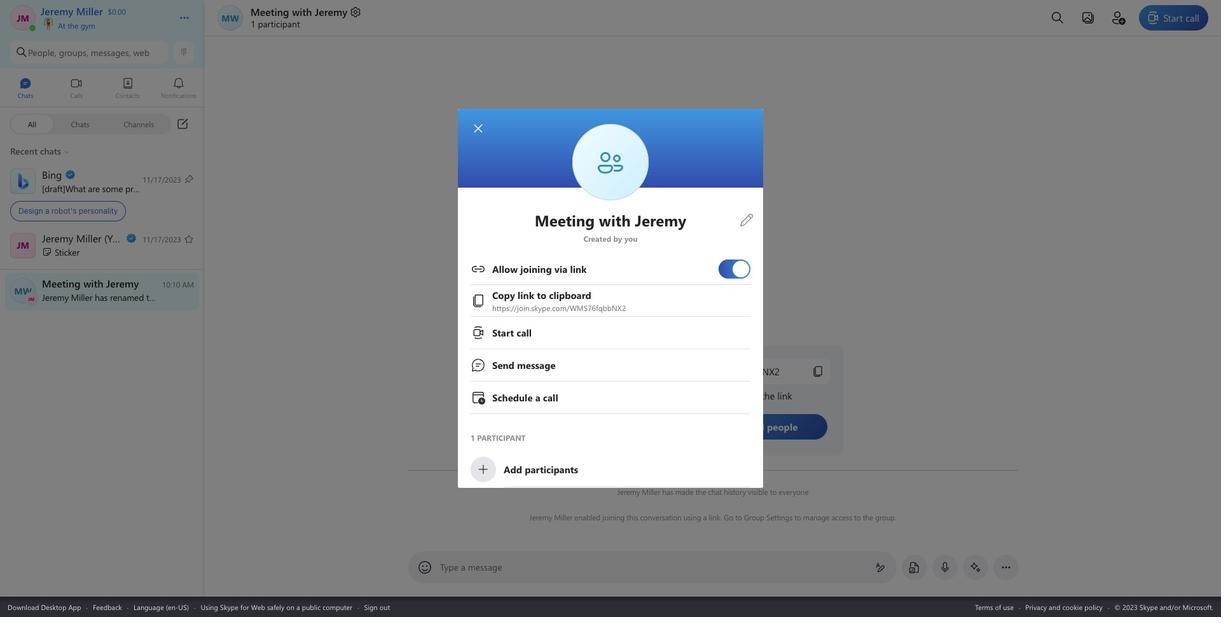 Task type: locate. For each thing, give the bounding box(es) containing it.
jeremy up this
[[617, 487, 640, 497]]

jeremy miller enabled joining this conversation using a link. go to group settings to manage access to the group.
[[530, 512, 897, 522]]

jeremy left enabled
[[530, 512, 552, 522]]

group.
[[876, 512, 897, 522]]

using skype for web safely on a public computer link
[[201, 602, 353, 612]]

jeremy right 'with'
[[315, 5, 348, 18]]

1 horizontal spatial miller
[[642, 487, 660, 497]]

a
[[45, 206, 49, 216], [703, 512, 707, 522], [461, 561, 466, 573], [296, 602, 300, 612]]

to
[[770, 487, 777, 497], [736, 512, 742, 522], [795, 512, 801, 522], [854, 512, 861, 522]]

feedback
[[93, 602, 122, 612]]

history
[[724, 487, 746, 497]]

the right at
[[68, 20, 78, 31]]

policy
[[1085, 602, 1103, 612]]

us)
[[178, 602, 189, 612]]

at the gym button
[[41, 18, 167, 31]]

channels
[[124, 119, 154, 129]]

1 horizontal spatial the
[[696, 487, 706, 497]]

0 vertical spatial miller
[[642, 487, 660, 497]]

design
[[18, 206, 43, 216]]

a inside button
[[45, 206, 49, 216]]

web
[[133, 46, 150, 58]]

language (en-us) link
[[134, 602, 189, 612]]

jeremy for jeremy miller has made the chat history visible to everyone
[[617, 487, 640, 497]]

1 vertical spatial jeremy
[[617, 487, 640, 497]]

using skype for web safely on a public computer
[[201, 602, 353, 612]]

all
[[28, 119, 36, 129]]

at the gym
[[56, 20, 95, 31]]

(en-
[[166, 602, 178, 612]]

the left group.
[[863, 512, 874, 522]]

settings
[[767, 512, 793, 522]]

chats
[[71, 119, 90, 129]]

tab list
[[0, 72, 204, 107]]

group
[[744, 512, 765, 522]]

messages,
[[91, 46, 131, 58]]

created
[[584, 233, 611, 244]]

today heading
[[408, 456, 1019, 478]]

design a robot's personality button
[[0, 164, 204, 226]]

people, groups, messages, web
[[28, 46, 150, 58]]

on
[[287, 602, 295, 612]]

jeremy for jeremy miller enabled joining this conversation using a link. go to group settings to manage access to the group.
[[530, 512, 552, 522]]

jeremy
[[315, 5, 348, 18], [617, 487, 640, 497], [530, 512, 552, 522]]

chat
[[708, 487, 722, 497]]

Share group via link checkbox
[[719, 254, 751, 284]]

manage
[[803, 512, 830, 522]]

meeting with jeremy
[[251, 5, 348, 18]]

to right access
[[854, 512, 861, 522]]

skype
[[220, 602, 239, 612]]

0 vertical spatial the
[[68, 20, 78, 31]]

computer
[[323, 602, 353, 612]]

feedback link
[[93, 602, 122, 612]]

the inside button
[[68, 20, 78, 31]]

privacy and cookie policy
[[1026, 602, 1103, 612]]

use
[[1003, 602, 1014, 612]]

a right design
[[45, 206, 49, 216]]

miller for has made the chat history visible to everyone
[[642, 487, 660, 497]]

sign
[[364, 602, 378, 612]]

0 horizontal spatial miller
[[554, 512, 573, 522]]

2 vertical spatial jeremy
[[530, 512, 552, 522]]

to right go
[[736, 512, 742, 522]]

miller
[[642, 487, 660, 497], [554, 512, 573, 522]]

language
[[134, 602, 164, 612]]

2 horizontal spatial jeremy
[[617, 487, 640, 497]]

a right type
[[461, 561, 466, 573]]

and
[[1049, 602, 1061, 612]]

at
[[58, 20, 65, 31]]

to right "visible"
[[770, 487, 777, 497]]

the left chat
[[696, 487, 706, 497]]

groups,
[[59, 46, 88, 58]]

access
[[832, 512, 852, 522]]

you
[[624, 233, 638, 244]]

0 horizontal spatial the
[[68, 20, 78, 31]]

1 vertical spatial miller
[[554, 512, 573, 522]]

the
[[68, 20, 78, 31], [696, 487, 706, 497], [863, 512, 874, 522]]

2 horizontal spatial the
[[863, 512, 874, 522]]

0 vertical spatial jeremy
[[315, 5, 348, 18]]

privacy
[[1026, 602, 1047, 612]]

cookie
[[1063, 602, 1083, 612]]

download desktop app link
[[8, 602, 81, 612]]

sign out
[[364, 602, 390, 612]]

visible
[[748, 487, 768, 497]]

miller left enabled
[[554, 512, 573, 522]]

miller left has
[[642, 487, 660, 497]]

app
[[68, 602, 81, 612]]

sticker
[[55, 246, 80, 258]]

language (en-us)
[[134, 602, 189, 612]]

1 horizontal spatial jeremy
[[530, 512, 552, 522]]

a right on
[[296, 602, 300, 612]]

link.
[[709, 512, 722, 522]]



Task type: describe. For each thing, give the bounding box(es) containing it.
enabled
[[575, 512, 601, 522]]

safely
[[267, 602, 285, 612]]

2 vertical spatial the
[[863, 512, 874, 522]]

design a robot's personality
[[18, 206, 118, 216]]

meeting
[[251, 5, 289, 18]]

privacy and cookie policy link
[[1026, 602, 1103, 612]]

created by you
[[584, 233, 638, 244]]

message
[[468, 561, 502, 573]]

public
[[302, 602, 321, 612]]

Type a message text field
[[441, 561, 865, 574]]

personality
[[79, 206, 118, 216]]

using
[[201, 602, 218, 612]]

1 vertical spatial the
[[696, 487, 706, 497]]

terms of use
[[975, 602, 1014, 612]]

robot's
[[51, 206, 77, 216]]

download
[[8, 602, 39, 612]]

terms of use link
[[975, 602, 1014, 612]]

terms
[[975, 602, 993, 612]]

conversation
[[640, 512, 682, 522]]

for
[[240, 602, 249, 612]]

people,
[[28, 46, 57, 58]]

of
[[995, 602, 1002, 612]]

gym
[[81, 20, 95, 31]]

to right settings
[[795, 512, 801, 522]]

has
[[662, 487, 673, 497]]

out
[[380, 602, 390, 612]]

made
[[675, 487, 694, 497]]

go
[[724, 512, 734, 522]]

meeting with jeremy button
[[251, 5, 362, 18]]

type a message
[[440, 561, 502, 573]]

this
[[627, 512, 638, 522]]

sticker button
[[0, 227, 204, 265]]

with
[[292, 5, 312, 18]]

sign out link
[[364, 602, 390, 612]]

people, groups, messages, web button
[[10, 41, 169, 64]]

using
[[684, 512, 701, 522]]

jeremy miller, group
[[464, 487, 757, 522]]

by
[[614, 233, 622, 244]]

a left link.
[[703, 512, 707, 522]]

download desktop app
[[8, 602, 81, 612]]

everyone
[[779, 487, 809, 497]]

miller for enabled joining this conversation using a link. go to group settings to manage access to the group.
[[554, 512, 573, 522]]

jeremy miller has made the chat history visible to everyone
[[617, 487, 809, 497]]

type
[[440, 561, 459, 573]]

0 horizontal spatial jeremy
[[315, 5, 348, 18]]

desktop
[[41, 602, 66, 612]]

joining
[[603, 512, 625, 522]]

web
[[251, 602, 265, 612]]



Task type: vqa. For each thing, say whether or not it's contained in the screenshot.
type a meeting name (optional) text field
no



